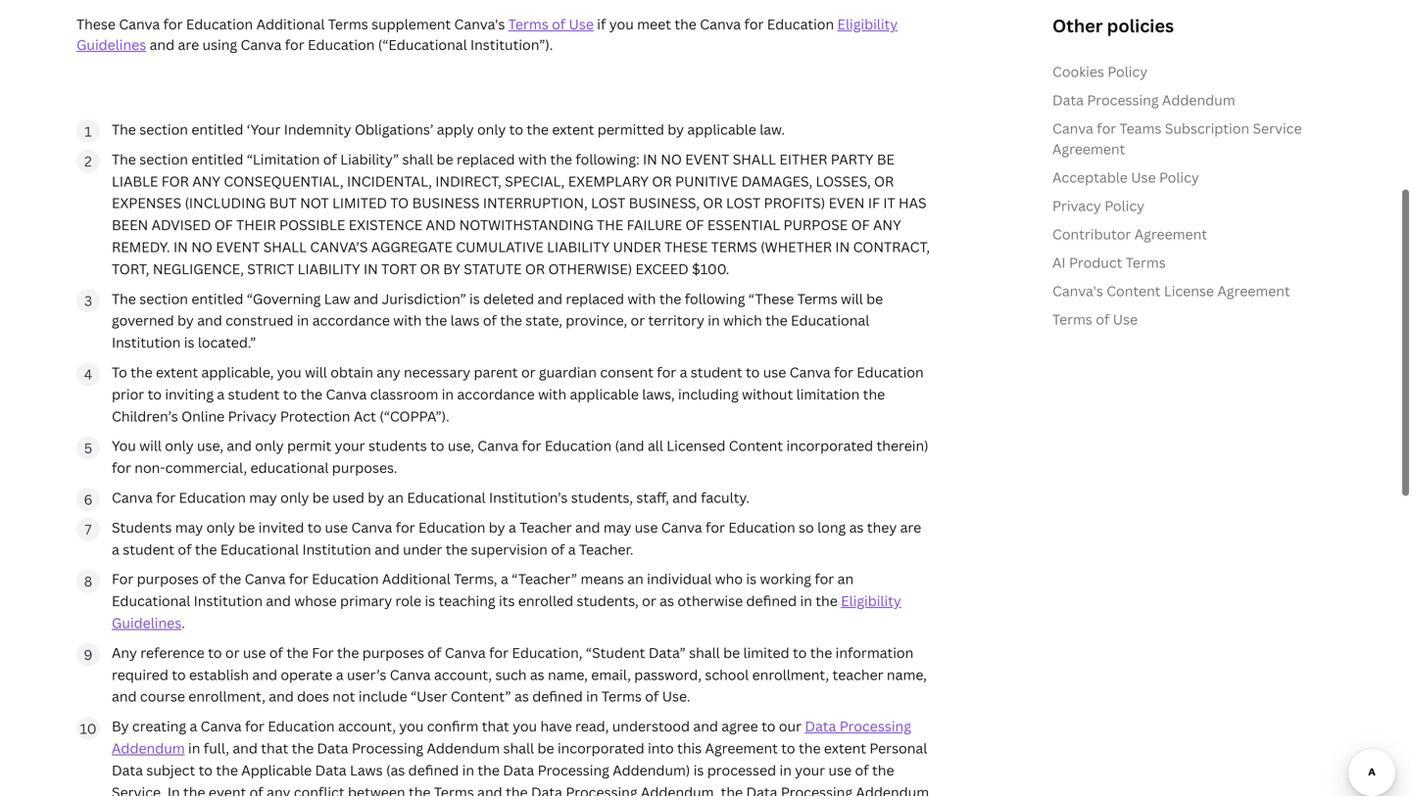 Task type: vqa. For each thing, say whether or not it's contained in the screenshot.
the Espoir Serif IMAGE
no



Task type: describe. For each thing, give the bounding box(es) containing it.
be inside students may only be invited to use canva for education by a teacher and may use canva for education so long as they are a student of the educational institution and under the supervision of a teacher.
[[238, 518, 255, 537]]

using
[[202, 35, 237, 54]]

or up business,
[[652, 172, 672, 190]]

processing inside the data processing addendum
[[840, 718, 911, 736]]

as inside for purposes of the canva for education additional terms, a "teacher" means an individual who is working for an educational institution and whose primary role is teaching its enrolled students, or as otherwise defined in the
[[660, 592, 674, 611]]

0 horizontal spatial liability
[[298, 260, 360, 278]]

terms inside any reference to or use of the for the purposes of canva for education, "student data" shall be limited to the information required to establish and operate a user's canva account, such as name, email, password, school enrollment, teacher name, and course enrollment, and does not include "user content" as defined in terms of use.
[[602, 688, 642, 706]]

use inside any reference to or use of the for the purposes of canva for education, "student data" shall be limited to the information required to establish and operate a user's canva account, such as name, email, password, school enrollment, teacher name, and course enrollment, and does not include "user content" as defined in terms of use.
[[243, 644, 266, 662]]

terms up and are using canva for education ("educational institution"). on the top
[[328, 15, 368, 33]]

by inside students may only be invited to use canva for education by a teacher and may use canva for education so long as they are a student of the educational institution and under the supervision of a teacher.
[[489, 518, 505, 537]]

is up laws
[[470, 289, 480, 308]]

personal
[[870, 739, 928, 758]]

and are using canva for education ("educational institution").
[[146, 35, 553, 54]]

institution inside for purposes of the canva for education additional terms, a "teacher" means an individual who is working for an educational institution and whose primary role is teaching its enrolled students, or as otherwise defined in the
[[194, 592, 263, 611]]

in down the advised
[[173, 238, 188, 256]]

to down reference
[[172, 666, 186, 684]]

by right used
[[368, 489, 384, 507]]

licensed
[[667, 437, 726, 455]]

to
[[390, 194, 409, 212]]

agreement up "acceptable" at the right top of the page
[[1053, 140, 1126, 158]]

1 horizontal spatial no
[[661, 150, 682, 168]]

canva up limitation
[[790, 363, 831, 382]]

terms down contributor agreement link
[[1126, 253, 1166, 272]]

be inside any reference to or use of the for the purposes of canva for education, "student data" shall be limited to the information required to establish and operate a user's canva account, such as name, email, password, school enrollment, teacher name, and course enrollment, and does not include "user content" as defined in terms of use.
[[723, 644, 740, 662]]

protection
[[280, 407, 350, 426]]

in down "governing
[[297, 311, 309, 330]]

and left under
[[375, 540, 400, 559]]

limited
[[332, 194, 387, 212]]

remedy.
[[112, 238, 170, 256]]

1 name, from the left
[[548, 666, 588, 684]]

in down "permitted"
[[643, 150, 658, 168]]

applicable
[[241, 761, 312, 780]]

in right processed
[[780, 761, 792, 780]]

limitation
[[797, 385, 860, 404]]

with down jurisdiction"
[[393, 311, 422, 330]]

is inside the in full, and that the data processing addendum shall be incorporated into this agreement to the extent personal data subject to the applicable data laws (as defined in the data processing addendum) is processed in your use of the service. in the event of any conflict between the terms and the data processing addendum, the data processing addend
[[694, 761, 704, 780]]

acceptable
[[1053, 168, 1128, 187]]

of inside 'cookies policy data processing addendum canva for teams subscription service agreement acceptable use policy privacy policy contributor agreement ai product terms canva's content license agreement terms of use'
[[1096, 310, 1110, 329]]

use inside the in full, and that the data processing addendum shall be incorporated into this agreement to the extent personal data subject to the applicable data laws (as defined in the data processing addendum) is processed in your use of the service. in the event of any conflict between the terms and the data processing addendum, the data processing addend
[[829, 761, 852, 780]]

processing down have on the bottom left of the page
[[538, 761, 609, 780]]

and up located."
[[197, 311, 222, 330]]

be inside the in full, and that the data processing addendum shall be incorporated into this agreement to the extent personal data subject to the applicable data laws (as defined in the data processing addendum) is processed in your use of the service. in the event of any conflict between the terms and the data processing addendum, the data processing addend
[[538, 739, 554, 758]]

role
[[396, 592, 422, 611]]

guardian
[[539, 363, 597, 382]]

1 vertical spatial guidelines
[[112, 614, 182, 633]]

students, inside for purposes of the canva for education additional terms, a "teacher" means an individual who is working for an educational institution and whose primary role is teaching its enrolled students, or as otherwise defined in the
[[577, 592, 639, 611]]

1 vertical spatial use
[[1131, 168, 1156, 187]]

canva down obtain
[[326, 385, 367, 404]]

0 vertical spatial terms of use link
[[508, 15, 594, 33]]

online
[[181, 407, 225, 426]]

"user
[[411, 688, 447, 706]]

"governing
[[247, 289, 321, 308]]

is right role
[[425, 592, 435, 611]]

in inside to the extent applicable, you will obtain any necessary parent or guardian consent for a student to use canva for education prior to inviting a student to the canva classroom in accordance with applicable laws, including without limitation the children's online privacy protection act ("coppa").
[[442, 385, 454, 404]]

canva up full,
[[201, 718, 242, 736]]

to inside students may only be invited to use canva for education by a teacher and may use canva for education so long as they are a student of the educational institution and under the supervision of a teacher.
[[308, 518, 322, 537]]

educational inside for purposes of the canva for education additional terms, a "teacher" means an individual who is working for an educational institution and whose primary role is teaching its enrolled students, or as otherwise defined in the
[[112, 592, 190, 611]]

located."
[[198, 333, 256, 352]]

or left the by
[[420, 260, 440, 278]]

either
[[780, 150, 828, 168]]

processing down addendum)
[[566, 783, 638, 797]]

teacher.
[[579, 540, 634, 559]]

a inside any reference to or use of the for the purposes of canva for education, "student data" shall be limited to the information required to establish and operate a user's canva account, such as name, email, password, school enrollment, teacher name, and course enrollment, and does not include "user content" as defined in terms of use.
[[336, 666, 344, 684]]

2 vertical spatial policy
[[1105, 196, 1145, 215]]

cookies policy data processing addendum canva for teams subscription service agreement acceptable use policy privacy policy contributor agreement ai product terms canva's content license agreement terms of use
[[1053, 62, 1302, 329]]

in
[[167, 783, 180, 797]]

not
[[300, 194, 329, 212]]

to up without
[[746, 363, 760, 382]]

0 horizontal spatial account,
[[338, 718, 396, 736]]

is left located."
[[184, 333, 195, 352]]

consequential,
[[224, 172, 344, 190]]

2 lost from the left
[[726, 194, 761, 212]]

extent inside the in full, and that the data processing addendum shall be incorporated into this agreement to the extent personal data subject to the applicable data laws (as defined in the data processing addendum) is processed in your use of the service. in the event of any conflict between the terms and the data processing addendum, the data processing addend
[[824, 739, 866, 758]]

canva up content"
[[445, 644, 486, 662]]

and left 'using'
[[150, 35, 175, 54]]

1 horizontal spatial enrollment,
[[752, 666, 829, 684]]

only inside students may only be invited to use canva for education by a teacher and may use canva for education so long as they are a student of the educational institution and under the supervision of a teacher.
[[206, 518, 235, 537]]

you down "user
[[399, 718, 424, 736]]

apply
[[437, 120, 474, 139]]

and left operate
[[252, 666, 277, 684]]

law
[[324, 289, 350, 308]]

canva inside 'cookies policy data processing addendum canva for teams subscription service agreement acceptable use policy privacy policy contributor agreement ai product terms canva's content license agreement terms of use'
[[1053, 119, 1094, 138]]

addendum inside the in full, and that the data processing addendum shall be incorporated into this agreement to the extent personal data subject to the applicable data laws (as defined in the data processing addendum) is processed in your use of the service. in the event of any conflict between the terms and the data processing addendum, the data processing addend
[[427, 739, 500, 758]]

or down be
[[874, 172, 894, 190]]

data"
[[649, 644, 686, 662]]

our
[[779, 718, 802, 736]]

existence
[[349, 216, 423, 234]]

only down educational in the bottom of the page
[[280, 489, 309, 507]]

processing inside 'cookies policy data processing addendum canva for teams subscription service agreement acceptable use policy privacy policy contributor agreement ai product terms canva's content license agreement terms of use'
[[1087, 91, 1159, 109]]

supervision
[[471, 540, 548, 559]]

section for the section entitled "limitation of liability" shall be replaced with the following: in no event shall either party be liable for any consequential, incidental, indirect, special, exemplary or punitive damages, losses, or expenses (including but not limited to business interruption, lost business, or lost profits) even if it has been advised of their possible existence and notwithstanding the failure of essential purpose of any remedy. in no event shall canva's aggregate cumulative liability under these terms (whether in contract, tort, negligence, strict liability in tort or by statute or otherwise) exceed $100.
[[139, 150, 188, 168]]

by creating a canva for education account, you confirm that you have read, understood and agree to our
[[112, 718, 805, 736]]

educational inside students may only be invited to use canva for education by a teacher and may use canva for education so long as they are a student of the educational institution and under the supervision of a teacher.
[[220, 540, 299, 559]]

by right "permitted"
[[668, 120, 684, 139]]

expenses
[[112, 194, 181, 212]]

use down staff,
[[635, 518, 658, 537]]

meet
[[637, 15, 671, 33]]

entitled for "governing
[[191, 289, 243, 308]]

addendum inside 'cookies policy data processing addendum canva for teams subscription service agreement acceptable use policy privacy policy contributor agreement ai product terms canva's content license agreement terms of use'
[[1162, 91, 1236, 109]]

terms inside the section entitled "governing law and jurisdiction" is deleted and replaced with the following "these terms will be governed by and construed in accordance with the laws of the state, province, or territory in which the educational institution is located."
[[798, 289, 838, 308]]

a inside for purposes of the canva for education additional terms, a "teacher" means an individual who is working for an educational institution and whose primary role is teaching its enrolled students, or as otherwise defined in the
[[501, 570, 508, 589]]

this
[[677, 739, 702, 758]]

canva up "user
[[390, 666, 431, 684]]

so
[[799, 518, 814, 537]]

or up the deleted
[[525, 260, 545, 278]]

aggregate
[[371, 238, 453, 256]]

subject
[[146, 761, 195, 780]]

otherwise)
[[548, 260, 632, 278]]

in left full,
[[188, 739, 200, 758]]

0 horizontal spatial additional
[[256, 15, 325, 33]]

canva down used
[[351, 518, 392, 537]]

and down the data processing addendum
[[477, 783, 503, 797]]

1 vertical spatial eligibility guidelines link
[[112, 592, 902, 633]]

as down education,
[[530, 666, 545, 684]]

to down the our
[[781, 739, 795, 758]]

faculty.
[[701, 489, 750, 507]]

and inside for purposes of the canva for education additional terms, a "teacher" means an individual who is working for an educational institution and whose primary role is teaching its enrolled students, or as otherwise defined in the
[[266, 592, 291, 611]]

0 vertical spatial use
[[569, 15, 594, 33]]

0 vertical spatial policy
[[1108, 62, 1148, 81]]

canva up the students
[[112, 489, 153, 507]]

accordance inside to the extent applicable, you will obtain any necessary parent or guardian consent for a student to use canva for education prior to inviting a student to the canva classroom in accordance with applicable laws, including without limitation the children's online privacy protection act ("coppa").
[[457, 385, 535, 404]]

0 horizontal spatial event
[[216, 238, 260, 256]]

with inside the section entitled "limitation of liability" shall be replaced with the following: in no event shall either party be liable for any consequential, incidental, indirect, special, exemplary or punitive damages, losses, or expenses (including but not limited to business interruption, lost business, or lost profits) even if it has been advised of their possible existence and notwithstanding the failure of essential purpose of any remedy. in no event shall canva's aggregate cumulative liability under these terms (whether in contract, tort, negligence, strict liability in tort or by statute or otherwise) exceed $100.
[[518, 150, 547, 168]]

0 vertical spatial event
[[685, 150, 730, 168]]

only up educational in the bottom of the page
[[255, 437, 284, 455]]

jurisdiction"
[[382, 289, 466, 308]]

full,
[[204, 739, 229, 758]]

and inside you will only use, and only permit your students to use, canva for education (and all licensed content incorporated therein) for non-commercial, educational purposes.
[[227, 437, 252, 455]]

and right full,
[[233, 739, 258, 758]]

use down used
[[325, 518, 348, 537]]

"these
[[749, 289, 794, 308]]

primary
[[340, 592, 392, 611]]

and right law
[[353, 289, 379, 308]]

agreement up canva's content license agreement link
[[1135, 225, 1208, 243]]

losses,
[[816, 172, 871, 190]]

in left tort
[[364, 260, 378, 278]]

without
[[742, 385, 793, 404]]

for inside 'cookies policy data processing addendum canva for teams subscription service agreement acceptable use policy privacy policy contributor agreement ai product terms canva's content license agreement terms of use'
[[1097, 119, 1117, 138]]

a up including
[[680, 363, 687, 382]]

following:
[[576, 150, 640, 168]]

for inside for purposes of the canva for education additional terms, a "teacher" means an individual who is working for an educational institution and whose primary role is teaching its enrolled students, or as otherwise defined in the
[[112, 570, 134, 589]]

to up establish
[[208, 644, 222, 662]]

that inside the in full, and that the data processing addendum shall be incorporated into this agreement to the extent personal data subject to the applicable data laws (as defined in the data processing addendum) is processed in your use of the service. in the event of any conflict between the terms and the data processing addendum, the data processing addend
[[261, 739, 288, 758]]

0 vertical spatial are
[[178, 35, 199, 54]]

to up children's
[[148, 385, 162, 404]]

canva down staff,
[[661, 518, 702, 537]]

these
[[665, 238, 708, 256]]

canva right meet
[[700, 15, 741, 33]]

notwithstanding
[[459, 216, 594, 234]]

in down by creating a canva for education account, you confirm that you have read, understood and agree to our
[[462, 761, 474, 780]]

are inside students may only be invited to use canva for education by a teacher and may use canva for education so long as they are a student of the educational institution and under the supervision of a teacher.
[[900, 518, 922, 537]]

2 name, from the left
[[887, 666, 927, 684]]

or down punitive
[[703, 194, 723, 212]]

inviting
[[165, 385, 214, 404]]

incorporated inside the in full, and that the data processing addendum shall be incorporated into this agreement to the extent personal data subject to the applicable data laws (as defined in the data processing addendum) is processed in your use of the service. in the event of any conflict between the terms and the data processing addendum, the data processing addend
[[558, 739, 645, 758]]

eligibility guidelines for the bottom eligibility guidelines link
[[112, 592, 902, 633]]

a down the students
[[112, 540, 119, 559]]

obtain
[[331, 363, 373, 382]]

cumulative
[[456, 238, 544, 256]]

permitted
[[598, 120, 664, 139]]

$100.
[[692, 260, 730, 278]]

defined inside the in full, and that the data processing addendum shall be incorporated into this agreement to the extent personal data subject to the applicable data laws (as defined in the data processing addendum) is processed in your use of the service. in the event of any conflict between the terms and the data processing addendum, the data processing addend
[[408, 761, 459, 780]]

0 horizontal spatial any
[[192, 172, 220, 190]]

0 vertical spatial extent
[[552, 120, 594, 139]]

0 vertical spatial liability
[[547, 238, 610, 256]]

incidental,
[[347, 172, 432, 190]]

in inside for purposes of the canva for education additional terms, a "teacher" means an individual who is working for an educational institution and whose primary role is teaching its enrolled students, or as otherwise defined in the
[[800, 592, 812, 611]]

2 horizontal spatial an
[[838, 570, 854, 589]]

agree
[[722, 718, 758, 736]]

to
[[112, 363, 127, 382]]

to down full,
[[199, 761, 213, 780]]

canva inside for purposes of the canva for education additional terms, a "teacher" means an individual who is working for an educational institution and whose primary role is teaching its enrolled students, or as otherwise defined in the
[[245, 570, 286, 589]]

a down applicable,
[[217, 385, 225, 404]]

canva for education may only be used by an educational institution's students, staff, and faculty.
[[112, 489, 750, 507]]

essential
[[708, 216, 780, 234]]

and up the teacher.
[[575, 518, 600, 537]]

any
[[112, 644, 137, 662]]

limited
[[743, 644, 790, 662]]

indirect,
[[435, 172, 502, 190]]

and up state,
[[538, 289, 563, 308]]

1 horizontal spatial an
[[628, 570, 644, 589]]

following
[[685, 289, 745, 308]]

shall inside the in full, and that the data processing addendum shall be incorporated into this agreement to the extent personal data subject to the applicable data laws (as defined in the data processing addendum) is processed in your use of the service. in the event of any conflict between the terms and the data processing addendum, the data processing addend
[[503, 739, 534, 758]]

1 vertical spatial no
[[191, 238, 213, 256]]

only right apply
[[477, 120, 506, 139]]

classroom
[[370, 385, 438, 404]]

students may only be invited to use canva for education by a teacher and may use canva for education so long as they are a student of the educational institution and under the supervision of a teacher.
[[112, 518, 922, 559]]

damages,
[[742, 172, 813, 190]]

applicable inside to the extent applicable, you will obtain any necessary parent or guardian consent for a student to use canva for education prior to inviting a student to the canva classroom in accordance with applicable laws, including without limitation the children's online privacy protection act ("coppa").
[[570, 385, 639, 404]]

terms up institution").
[[508, 15, 549, 33]]

0 vertical spatial eligibility guidelines link
[[76, 15, 898, 54]]

contributor
[[1053, 225, 1131, 243]]

required
[[112, 666, 168, 684]]

purposes inside for purposes of the canva for education additional terms, a "teacher" means an individual who is working for an educational institution and whose primary role is teaching its enrolled students, or as otherwise defined in the
[[137, 570, 199, 589]]

laws,
[[642, 385, 675, 404]]

institution inside the section entitled "governing law and jurisdiction" is deleted and replaced with the following "these terms will be governed by and construed in accordance with the laws of the state, province, or territory in which the educational institution is located."
[[112, 333, 181, 352]]

therein)
[[877, 437, 929, 455]]

canva inside you will only use, and only permit your students to use, canva for education (and all licensed content incorporated therein) for non-commercial, educational purposes.
[[478, 437, 519, 455]]

commercial,
[[165, 459, 247, 477]]

0 horizontal spatial may
[[175, 518, 203, 537]]

agreement inside the in full, and that the data processing addendum shall be incorporated into this agreement to the extent personal data subject to the applicable data laws (as defined in the data processing addendum) is processed in your use of the service. in the event of any conflict between the terms and the data processing addendum, the data processing addend
[[705, 739, 778, 758]]

processing up (as
[[352, 739, 423, 758]]

canva right 'using'
[[241, 35, 282, 54]]

by
[[443, 260, 461, 278]]

be left used
[[312, 489, 329, 507]]

of inside the section entitled "limitation of liability" shall be replaced with the following: in no event shall either party be liable for any consequential, incidental, indirect, special, exemplary or punitive damages, losses, or expenses (including but not limited to business interruption, lost business, or lost profits) even if it has been advised of their possible existence and notwithstanding the failure of essential purpose of any remedy. in no event shall canva's aggregate cumulative liability under these terms (whether in contract, tort, negligence, strict liability in tort or by statute or otherwise) exceed $100.
[[323, 150, 337, 168]]

to right limited
[[793, 644, 807, 662]]

ai
[[1053, 253, 1066, 272]]

the for the section entitled 'your indemnity obligations' apply only to the extent permitted by applicable law.
[[112, 120, 136, 139]]

2 vertical spatial use
[[1113, 310, 1138, 329]]

in full, and that the data processing addendum shall be incorporated into this agreement to the extent personal data subject to the applicable data laws (as defined in the data processing addendum) is processed in your use of the service. in the event of any conflict between the terms and the data processing addendum, the data processing addend
[[112, 739, 929, 797]]

act
[[354, 407, 376, 426]]

deleted
[[483, 289, 534, 308]]

0 vertical spatial students,
[[571, 489, 633, 507]]

service
[[1253, 119, 1302, 138]]

educational up under
[[407, 489, 486, 507]]

as down such in the bottom left of the page
[[515, 688, 529, 706]]

defined inside for purposes of the canva for education additional terms, a "teacher" means an individual who is working for an educational institution and whose primary role is teaching its enrolled students, or as otherwise defined in the
[[746, 592, 797, 611]]

or inside the section entitled "governing law and jurisdiction" is deleted and replaced with the following "these terms will be governed by and construed in accordance with the laws of the state, province, or territory in which the educational institution is located."
[[631, 311, 645, 330]]

canva right 'these'
[[119, 15, 160, 33]]

institution").
[[470, 35, 553, 54]]

your inside you will only use, and only permit your students to use, canva for education (and all licensed content incorporated therein) for non-commercial, educational purposes.
[[335, 437, 365, 455]]

purposes.
[[332, 459, 397, 477]]

0 horizontal spatial enrollment,
[[188, 688, 265, 706]]

in down the following
[[708, 311, 720, 330]]

1 horizontal spatial terms of use link
[[1053, 310, 1138, 329]]

password,
[[634, 666, 702, 684]]

section for the section entitled 'your indemnity obligations' apply only to the extent permitted by applicable law.
[[139, 120, 188, 139]]

you left have on the bottom left of the page
[[513, 718, 537, 736]]

eligibility for the bottom eligibility guidelines link
[[841, 592, 902, 611]]

processing down the our
[[781, 783, 853, 797]]

eligibility guidelines for eligibility guidelines link to the top
[[76, 15, 898, 54]]

purpose
[[784, 216, 848, 234]]

1 of from the left
[[214, 216, 233, 234]]

with down exceed in the top left of the page
[[628, 289, 656, 308]]

("coppa").
[[380, 407, 450, 426]]

or inside for purposes of the canva for education additional terms, a "teacher" means an individual who is working for an educational institution and whose primary role is teaching its enrolled students, or as otherwise defined in the
[[642, 592, 656, 611]]

extent inside to the extent applicable, you will obtain any necessary parent or guardian consent for a student to use canva for education prior to inviting a student to the canva classroom in accordance with applicable laws, including without limitation the children's online privacy protection act ("coppa").
[[156, 363, 198, 382]]

teacher
[[520, 518, 572, 537]]

negligence,
[[153, 260, 244, 278]]

0 horizontal spatial an
[[388, 489, 404, 507]]

1 horizontal spatial data processing addendum link
[[1053, 91, 1236, 109]]



Task type: locate. For each thing, give the bounding box(es) containing it.
0 vertical spatial shall
[[402, 150, 433, 168]]

data inside the data processing addendum
[[805, 718, 836, 736]]

privacy inside 'cookies policy data processing addendum canva for teams subscription service agreement acceptable use policy privacy policy contributor agreement ai product terms canva's content license agreement terms of use'
[[1053, 196, 1101, 215]]

be inside the section entitled "governing law and jurisdiction" is deleted and replaced with the following "these terms will be governed by and construed in accordance with the laws of the state, province, or territory in which the educational institution is located."
[[867, 289, 883, 308]]

0 vertical spatial no
[[661, 150, 682, 168]]

and
[[426, 216, 456, 234]]

replaced up province,
[[566, 289, 624, 308]]

to inside you will only use, and only permit your students to use, canva for education (and all licensed content incorporated therein) for non-commercial, educational purposes.
[[430, 437, 444, 455]]

strict
[[247, 260, 294, 278]]

confirm
[[427, 718, 479, 736]]

incorporated
[[787, 437, 873, 455], [558, 739, 645, 758]]

1 horizontal spatial accordance
[[457, 385, 535, 404]]

1 vertical spatial your
[[795, 761, 825, 780]]

shall up the strict
[[263, 238, 307, 256]]

by
[[112, 718, 129, 736]]

terms down ai
[[1053, 310, 1093, 329]]

may up the teacher.
[[604, 518, 632, 537]]

0 vertical spatial the
[[112, 120, 136, 139]]

defined down working
[[746, 592, 797, 611]]

3 entitled from the top
[[191, 289, 243, 308]]

1 vertical spatial eligibility
[[841, 592, 902, 611]]

section inside the section entitled "limitation of liability" shall be replaced with the following: in no event shall either party be liable for any consequential, incidental, indirect, special, exemplary or punitive damages, losses, or expenses (including but not limited to business interruption, lost business, or lost profits) even if it has been advised of their possible existence and notwithstanding the failure of essential purpose of any remedy. in no event shall canva's aggregate cumulative liability under these terms (whether in contract, tort, negligence, strict liability in tort or by statute or otherwise) exceed $100.
[[139, 150, 188, 168]]

with inside to the extent applicable, you will obtain any necessary parent or guardian consent for a student to use canva for education prior to inviting a student to the canva classroom in accordance with applicable laws, including without limitation the children's online privacy protection act ("coppa").
[[538, 385, 567, 404]]

education inside to the extent applicable, you will obtain any necessary parent or guardian consent for a student to use canva for education prior to inviting a student to the canva classroom in accordance with applicable laws, including without limitation the children's online privacy protection act ("coppa").
[[857, 363, 924, 382]]

purposes up . in the left of the page
[[137, 570, 199, 589]]

additional
[[256, 15, 325, 33], [382, 570, 451, 589]]

0 horizontal spatial that
[[261, 739, 288, 758]]

does
[[297, 688, 329, 706]]

0 vertical spatial purposes
[[137, 570, 199, 589]]

0 horizontal spatial shall
[[402, 150, 433, 168]]

any reference to or use of the for the purposes of canva for education, "student data" shall be limited to the information required to establish and operate a user's canva account, such as name, email, password, school enrollment, teacher name, and course enrollment, and does not include "user content" as defined in terms of use.
[[112, 644, 927, 706]]

or inside any reference to or use of the for the purposes of canva for education, "student data" shall be limited to the information required to establish and operate a user's canva account, such as name, email, password, school enrollment, teacher name, and course enrollment, and does not include "user content" as defined in terms of use.
[[225, 644, 240, 662]]

punitive
[[675, 172, 738, 190]]

and down the required
[[112, 688, 137, 706]]

are right they
[[900, 518, 922, 537]]

0 vertical spatial will
[[841, 289, 863, 308]]

a down teacher
[[568, 540, 576, 559]]

you right if
[[609, 15, 634, 33]]

canva's
[[310, 238, 368, 256]]

use
[[763, 363, 786, 382], [325, 518, 348, 537], [635, 518, 658, 537], [243, 644, 266, 662], [829, 761, 852, 780]]

1 horizontal spatial name,
[[887, 666, 927, 684]]

shall inside any reference to or use of the for the purposes of canva for education, "student data" shall be limited to the information required to establish and operate a user's canva account, such as name, email, password, school enrollment, teacher name, and course enrollment, and does not include "user content" as defined in terms of use.
[[689, 644, 720, 662]]

0 vertical spatial defined
[[746, 592, 797, 611]]

terms inside the in full, and that the data processing addendum shall be incorporated into this agreement to the extent personal data subject to the applicable data laws (as defined in the data processing addendum) is processed in your use of the service. in the event of any conflict between the terms and the data processing addendum, the data processing addend
[[434, 783, 474, 797]]

of up these
[[686, 216, 704, 234]]

additional up role
[[382, 570, 451, 589]]

2 vertical spatial institution
[[194, 592, 263, 611]]

enrollment,
[[752, 666, 829, 684], [188, 688, 265, 706]]

event
[[685, 150, 730, 168], [216, 238, 260, 256]]

addendum inside the data processing addendum
[[112, 739, 185, 758]]

for inside any reference to or use of the for the purposes of canva for education, "student data" shall be limited to the information required to establish and operate a user's canva account, such as name, email, password, school enrollment, teacher name, and course enrollment, and does not include "user content" as defined in terms of use.
[[312, 644, 334, 662]]

1 vertical spatial are
[[900, 518, 922, 537]]

1 section from the top
[[139, 120, 188, 139]]

use inside to the extent applicable, you will obtain any necessary parent or guardian consent for a student to use canva for education prior to inviting a student to the canva classroom in accordance with applicable laws, including without limitation the children's online privacy protection act ("coppa").
[[763, 363, 786, 382]]

of down if
[[851, 216, 870, 234]]

0 horizontal spatial accordance
[[312, 311, 390, 330]]

you inside to the extent applicable, you will obtain any necessary parent or guardian consent for a student to use canva for education prior to inviting a student to the canva classroom in accordance with applicable laws, including without limitation the children's online privacy protection act ("coppa").
[[277, 363, 302, 382]]

1 horizontal spatial for
[[312, 644, 334, 662]]

student for applicable
[[228, 385, 280, 404]]

0 vertical spatial eligibility
[[838, 15, 898, 33]]

construed
[[226, 311, 294, 330]]

0 horizontal spatial are
[[178, 35, 199, 54]]

policy down policies
[[1108, 62, 1148, 81]]

enrollment, down limited
[[752, 666, 829, 684]]

eligibility for eligibility guidelines link to the top
[[838, 15, 898, 33]]

2 vertical spatial will
[[139, 437, 162, 455]]

0 horizontal spatial purposes
[[137, 570, 199, 589]]

entitled for "limitation
[[191, 150, 243, 168]]

0 vertical spatial guidelines
[[76, 35, 146, 54]]

1 vertical spatial purposes
[[362, 644, 424, 662]]

entitled
[[191, 120, 243, 139], [191, 150, 243, 168], [191, 289, 243, 308]]

privacy inside to the extent applicable, you will obtain any necessary parent or guardian consent for a student to use canva for education prior to inviting a student to the canva classroom in accordance with applicable laws, including without limitation the children's online privacy protection act ("coppa").
[[228, 407, 277, 426]]

0 vertical spatial applicable
[[688, 120, 756, 139]]

terms right "these
[[798, 289, 838, 308]]

1 use, from the left
[[197, 437, 223, 455]]

for
[[161, 172, 189, 190]]

2 horizontal spatial may
[[604, 518, 632, 537]]

the
[[597, 216, 624, 234]]

and left the does
[[269, 688, 294, 706]]

data processing addendum link up the teams
[[1053, 91, 1236, 109]]

shall inside the section entitled "limitation of liability" shall be replaced with the following: in no event shall either party be liable for any consequential, incidental, indirect, special, exemplary or punitive damages, losses, or expenses (including but not limited to business interruption, lost business, or lost profits) even if it has been advised of their possible existence and notwithstanding the failure of essential purpose of any remedy. in no event shall canva's aggregate cumulative liability under these terms (whether in contract, tort, negligence, strict liability in tort or by statute or otherwise) exceed $100.
[[402, 150, 433, 168]]

necessary
[[404, 363, 471, 382]]

its
[[499, 592, 515, 611]]

enrolled
[[518, 592, 574, 611]]

as right long
[[849, 518, 864, 537]]

acceptable use policy link
[[1053, 168, 1199, 187]]

use up without
[[763, 363, 786, 382]]

may
[[249, 489, 277, 507], [175, 518, 203, 537], [604, 518, 632, 537]]

0 horizontal spatial lost
[[591, 194, 626, 212]]

data inside 'cookies policy data processing addendum canva for teams subscription service agreement acceptable use policy privacy policy contributor agreement ai product terms canva's content license agreement terms of use'
[[1053, 91, 1084, 109]]

student inside students may only be invited to use canva for education by a teacher and may use canva for education so long as they are a student of the educational institution and under the supervision of a teacher.
[[123, 540, 174, 559]]

will inside you will only use, and only permit your students to use, canva for education (and all licensed content incorporated therein) for non-commercial, educational purposes.
[[139, 437, 162, 455]]

students, down means
[[577, 592, 639, 611]]

purposes
[[137, 570, 199, 589], [362, 644, 424, 662]]

0 horizontal spatial for
[[112, 570, 134, 589]]

student for supervision
[[123, 540, 174, 559]]

an down purposes.
[[388, 489, 404, 507]]

students
[[112, 518, 172, 537]]

account, up content"
[[434, 666, 492, 684]]

0 vertical spatial student
[[691, 363, 743, 382]]

of inside the section entitled "governing law and jurisdiction" is deleted and replaced with the following "these terms will be governed by and construed in accordance with the laws of the state, province, or territory in which the educational institution is located."
[[483, 311, 497, 330]]

0 horizontal spatial addendum
[[112, 739, 185, 758]]

3 of from the left
[[851, 216, 870, 234]]

use down the teams
[[1131, 168, 1156, 187]]

1 vertical spatial any
[[267, 783, 291, 797]]

content inside you will only use, and only permit your students to use, canva for education (and all licensed content incorporated therein) for non-commercial, educational purposes.
[[729, 437, 783, 455]]

the inside the section entitled "limitation of liability" shall be replaced with the following: in no event shall either party be liable for any consequential, incidental, indirect, special, exemplary or punitive damages, losses, or expenses (including but not limited to business interruption, lost business, or lost profits) even if it has been advised of their possible existence and notwithstanding the failure of essential purpose of any remedy. in no event shall canva's aggregate cumulative liability under these terms (whether in contract, tort, negligence, strict liability in tort or by statute or otherwise) exceed $100.
[[112, 150, 136, 168]]

extent up inviting
[[156, 363, 198, 382]]

your down the our
[[795, 761, 825, 780]]

educational up . in the left of the page
[[112, 592, 190, 611]]

subscription
[[1165, 119, 1250, 138]]

"student
[[586, 644, 645, 662]]

to left the our
[[762, 718, 776, 736]]

0 vertical spatial accordance
[[312, 311, 390, 330]]

entitled for 'your
[[191, 120, 243, 139]]

0 horizontal spatial your
[[335, 437, 365, 455]]

account, inside any reference to or use of the for the purposes of canva for education, "student data" shall be limited to the information required to establish and operate a user's canva account, such as name, email, password, school enrollment, teacher name, and course enrollment, and does not include "user content" as defined in terms of use.
[[434, 666, 492, 684]]

1 horizontal spatial any
[[873, 216, 901, 234]]

reference
[[140, 644, 205, 662]]

lost down exemplary
[[591, 194, 626, 212]]

1 vertical spatial enrollment,
[[188, 688, 265, 706]]

as inside students may only be invited to use canva for education by a teacher and may use canva for education so long as they are a student of the educational institution and under the supervision of a teacher.
[[849, 518, 864, 537]]

0 horizontal spatial use,
[[197, 437, 223, 455]]

1 lost from the left
[[591, 194, 626, 212]]

1 vertical spatial content
[[729, 437, 783, 455]]

("educational
[[378, 35, 467, 54]]

any inside the in full, and that the data processing addendum shall be incorporated into this agreement to the extent personal data subject to the applicable data laws (as defined in the data processing addendum) is processed in your use of the service. in the event of any conflict between the terms and the data processing addendum, the data processing addend
[[267, 783, 291, 797]]

any inside to the extent applicable, you will obtain any necessary parent or guardian consent for a student to use canva for education prior to inviting a student to the canva classroom in accordance with applicable laws, including without limitation the children's online privacy protection act ("coppa").
[[377, 363, 400, 382]]

1 horizontal spatial canva's
[[1053, 282, 1103, 300]]

be up school
[[723, 644, 740, 662]]

working
[[760, 570, 812, 589]]

liability"
[[340, 150, 399, 168]]

school
[[705, 666, 749, 684]]

0 horizontal spatial content
[[729, 437, 783, 455]]

0 vertical spatial institution
[[112, 333, 181, 352]]

terms,
[[454, 570, 497, 589]]

2 vertical spatial extent
[[824, 739, 866, 758]]

supplement
[[372, 15, 451, 33]]

1 vertical spatial eligibility guidelines
[[112, 592, 902, 633]]

law.
[[760, 120, 785, 139]]

with
[[518, 150, 547, 168], [628, 289, 656, 308], [393, 311, 422, 330], [538, 385, 567, 404]]

canva's inside 'cookies policy data processing addendum canva for teams subscription service agreement acceptable use policy privacy policy contributor agreement ai product terms canva's content license agreement terms of use'
[[1053, 282, 1103, 300]]

educational inside the section entitled "governing law and jurisdiction" is deleted and replaced with the following "these terms will be governed by and construed in accordance with the laws of the state, province, or territory in which the educational institution is located."
[[791, 311, 870, 330]]

statute
[[464, 260, 522, 278]]

by inside the section entitled "governing law and jurisdiction" is deleted and replaced with the following "these terms will be governed by and construed in accordance with the laws of the state, province, or territory in which the educational institution is located."
[[177, 311, 194, 330]]

entitled down negligence,
[[191, 289, 243, 308]]

means
[[581, 570, 624, 589]]

will inside to the extent applicable, you will obtain any necessary parent or guardian consent for a student to use canva for education prior to inviting a student to the canva classroom in accordance with applicable laws, including without limitation the children's online privacy protection act ("coppa").
[[305, 363, 327, 382]]

1 vertical spatial accordance
[[457, 385, 535, 404]]

content inside 'cookies policy data processing addendum canva for teams subscription service agreement acceptable use policy privacy policy contributor agreement ai product terms canva's content license agreement terms of use'
[[1107, 282, 1161, 300]]

will down contract,
[[841, 289, 863, 308]]

1 vertical spatial entitled
[[191, 150, 243, 168]]

in
[[643, 150, 658, 168], [173, 238, 188, 256], [836, 238, 850, 256], [364, 260, 378, 278]]

1 vertical spatial event
[[216, 238, 260, 256]]

to up protection
[[283, 385, 297, 404]]

0 vertical spatial that
[[482, 718, 509, 736]]

2 the from the top
[[112, 150, 136, 168]]

no
[[661, 150, 682, 168], [191, 238, 213, 256]]

additional up and are using canva for education ("educational institution"). on the top
[[256, 15, 325, 33]]

lost
[[591, 194, 626, 212], [726, 194, 761, 212]]

as down individual
[[660, 592, 674, 611]]

will inside the section entitled "governing law and jurisdiction" is deleted and replaced with the following "these terms will be governed by and construed in accordance with the laws of the state, province, or territory in which the educational institution is located."
[[841, 289, 863, 308]]

replaced inside the section entitled "governing law and jurisdiction" is deleted and replaced with the following "these terms will be governed by and construed in accordance with the laws of the state, province, or territory in which the educational institution is located."
[[566, 289, 624, 308]]

2 of from the left
[[686, 216, 704, 234]]

education inside for purposes of the canva for education additional terms, a "teacher" means an individual who is working for an educational institution and whose primary role is teaching its enrolled students, or as otherwise defined in the
[[312, 570, 379, 589]]

accordance down law
[[312, 311, 390, 330]]

0 vertical spatial canva's
[[454, 15, 505, 33]]

1 vertical spatial the
[[112, 150, 136, 168]]

exemplary
[[568, 172, 649, 190]]

1 horizontal spatial shall
[[733, 150, 776, 168]]

1 vertical spatial shall
[[689, 644, 720, 662]]

of
[[214, 216, 233, 234], [686, 216, 704, 234], [851, 216, 870, 234]]

3 the from the top
[[112, 289, 136, 308]]

1 vertical spatial for
[[312, 644, 334, 662]]

liable
[[112, 172, 158, 190]]

has
[[899, 194, 927, 212]]

purposes inside any reference to or use of the for the purposes of canva for education, "student data" shall be limited to the information required to establish and operate a user's canva account, such as name, email, password, school enrollment, teacher name, and course enrollment, and does not include "user content" as defined in terms of use.
[[362, 644, 424, 662]]

1 horizontal spatial your
[[795, 761, 825, 780]]

agreement right license
[[1218, 282, 1291, 300]]

1 horizontal spatial will
[[305, 363, 327, 382]]

tort
[[381, 260, 417, 278]]

0 vertical spatial your
[[335, 437, 365, 455]]

to down '("coppa").'
[[430, 437, 444, 455]]

2 horizontal spatial student
[[691, 363, 743, 382]]

purposes up user's
[[362, 644, 424, 662]]

and left whose
[[266, 592, 291, 611]]

students, left staff,
[[571, 489, 633, 507]]

entitled inside the section entitled "governing law and jurisdiction" is deleted and replaced with the following "these terms will be governed by and construed in accordance with the laws of the state, province, or territory in which the educational institution is located."
[[191, 289, 243, 308]]

0 horizontal spatial data processing addendum link
[[112, 718, 911, 758]]

extent left personal
[[824, 739, 866, 758]]

defined up have on the bottom left of the page
[[532, 688, 583, 706]]

incorporated inside you will only use, and only permit your students to use, canva for education (and all licensed content incorporated therein) for non-commercial, educational purposes.
[[787, 437, 873, 455]]

0 vertical spatial additional
[[256, 15, 325, 33]]

and right staff,
[[673, 489, 698, 507]]

account, down 'include'
[[338, 718, 396, 736]]

1 horizontal spatial addendum
[[427, 739, 500, 758]]

policy down acceptable use policy link
[[1105, 196, 1145, 215]]

2 vertical spatial section
[[139, 289, 188, 308]]

0 horizontal spatial replaced
[[457, 150, 515, 168]]

1 vertical spatial policy
[[1159, 168, 1199, 187]]

0 horizontal spatial no
[[191, 238, 213, 256]]

educational
[[791, 311, 870, 330], [407, 489, 486, 507], [220, 540, 299, 559], [112, 592, 190, 611]]

canva down invited
[[245, 570, 286, 589]]

0 vertical spatial shall
[[733, 150, 776, 168]]

be left invited
[[238, 518, 255, 537]]

or
[[631, 311, 645, 330], [521, 363, 536, 382], [642, 592, 656, 611], [225, 644, 240, 662]]

event down their at the left top of page
[[216, 238, 260, 256]]

the for the section entitled "governing law and jurisdiction" is deleted and replaced with the following "these terms will be governed by and construed in accordance with the laws of the state, province, or territory in which the educational institution is located."
[[112, 289, 136, 308]]

0 horizontal spatial institution
[[112, 333, 181, 352]]

the inside the section entitled "limitation of liability" shall be replaced with the following: in no event shall either party be liable for any consequential, incidental, indirect, special, exemplary or punitive damages, losses, or expenses (including but not limited to business interruption, lost business, or lost profits) even if it has been advised of their possible existence and notwithstanding the failure of essential purpose of any remedy. in no event shall canva's aggregate cumulative liability under these terms (whether in contract, tort, negligence, strict liability in tort or by statute or otherwise) exceed $100.
[[550, 150, 572, 168]]

understood
[[612, 718, 690, 736]]

who
[[715, 570, 743, 589]]

and up this
[[693, 718, 718, 736]]

0 horizontal spatial shall
[[263, 238, 307, 256]]

teacher
[[833, 666, 884, 684]]

2 use, from the left
[[448, 437, 474, 455]]

or down individual
[[642, 592, 656, 611]]

use,
[[197, 437, 223, 455], [448, 437, 474, 455]]

the inside the section entitled "governing law and jurisdiction" is deleted and replaced with the following "these terms will be governed by and construed in accordance with the laws of the state, province, or territory in which the educational institution is located."
[[112, 289, 136, 308]]

liability down canva's
[[298, 260, 360, 278]]

indemnity
[[284, 120, 351, 139]]

to up special,
[[509, 120, 523, 139]]

canva's
[[454, 15, 505, 33], [1053, 282, 1103, 300]]

for up operate
[[312, 644, 334, 662]]

1 the from the top
[[112, 120, 136, 139]]

contributor agreement link
[[1053, 225, 1208, 243]]

for inside any reference to or use of the for the purposes of canva for education, "student data" shall be limited to the information required to establish and operate a user's canva account, such as name, email, password, school enrollment, teacher name, and course enrollment, and does not include "user content" as defined in terms of use.
[[489, 644, 509, 662]]

student
[[691, 363, 743, 382], [228, 385, 280, 404], [123, 540, 174, 559]]

2 section from the top
[[139, 150, 188, 168]]

a right creating
[[190, 718, 197, 736]]

1 horizontal spatial account,
[[434, 666, 492, 684]]

0 vertical spatial any
[[192, 172, 220, 190]]

name, down information
[[887, 666, 927, 684]]

province,
[[566, 311, 627, 330]]

entitled inside the section entitled "limitation of liability" shall be replaced with the following: in no event shall either party be liable for any consequential, incidental, indirect, special, exemplary or punitive damages, losses, or expenses (including but not limited to business interruption, lost business, or lost profits) even if it has been advised of their possible existence and notwithstanding the failure of essential purpose of any remedy. in no event shall canva's aggregate cumulative liability under these terms (whether in contract, tort, negligence, strict liability in tort or by statute or otherwise) exceed $100.
[[191, 150, 243, 168]]

section for the section entitled "governing law and jurisdiction" is deleted and replaced with the following "these terms will be governed by and construed in accordance with the laws of the state, province, or territory in which the educational institution is located."
[[139, 289, 188, 308]]

2 vertical spatial the
[[112, 289, 136, 308]]

lost up essential
[[726, 194, 761, 212]]

any down it
[[873, 216, 901, 234]]

1 horizontal spatial student
[[228, 385, 280, 404]]

parent
[[474, 363, 518, 382]]

defined inside any reference to or use of the for the purposes of canva for education, "student data" shall be limited to the information required to establish and operate a user's canva account, such as name, email, password, school enrollment, teacher name, and course enrollment, and does not include "user content" as defined in terms of use.
[[532, 688, 583, 706]]

will up non-
[[139, 437, 162, 455]]

content"
[[451, 688, 511, 706]]

1 horizontal spatial replaced
[[566, 289, 624, 308]]

1 vertical spatial replaced
[[566, 289, 624, 308]]

entitled up "(including"
[[191, 150, 243, 168]]

agreement
[[1053, 140, 1126, 158], [1135, 225, 1208, 243], [1218, 282, 1291, 300], [705, 739, 778, 758]]

accordance inside the section entitled "governing law and jurisdiction" is deleted and replaced with the following "these terms will be governed by and construed in accordance with the laws of the state, province, or territory in which the educational institution is located."
[[312, 311, 390, 330]]

use down teacher
[[829, 761, 852, 780]]

institution inside students may only be invited to use canva for education by a teacher and may use canva for education so long as they are a student of the educational institution and under the supervision of a teacher.
[[302, 540, 371, 559]]

0 horizontal spatial of
[[214, 216, 233, 234]]

1 vertical spatial institution
[[302, 540, 371, 559]]

is right who
[[746, 570, 757, 589]]

2 entitled from the top
[[191, 150, 243, 168]]

0 horizontal spatial incorporated
[[558, 739, 645, 758]]

canva's up institution").
[[454, 15, 505, 33]]

use down canva's content license agreement link
[[1113, 310, 1138, 329]]

in inside any reference to or use of the for the purposes of canva for education, "student data" shall be limited to the information required to establish and operate a user's canva account, such as name, email, password, school enrollment, teacher name, and course enrollment, and does not include "user content" as defined in terms of use.
[[586, 688, 598, 706]]

the section entitled "governing law and jurisdiction" is deleted and replaced with the following "these terms will be governed by and construed in accordance with the laws of the state, province, or territory in which the educational institution is located."
[[112, 289, 883, 352]]

0 vertical spatial eligibility guidelines
[[76, 15, 898, 54]]

the section entitled 'your indemnity obligations' apply only to the extent permitted by applicable law.
[[112, 120, 785, 139]]

students
[[368, 437, 427, 455]]

in down purpose
[[836, 238, 850, 256]]

a up its at the bottom of page
[[501, 570, 508, 589]]

content down ai product terms 'link'
[[1107, 282, 1161, 300]]

addendum down by creating a canva for education account, you confirm that you have read, understood and agree to our
[[427, 739, 500, 758]]

been
[[112, 216, 148, 234]]

the for the section entitled "limitation of liability" shall be replaced with the following: in no event shall either party be liable for any consequential, incidental, indirect, special, exemplary or punitive damages, losses, or expenses (including but not limited to business interruption, lost business, or lost profits) even if it has been advised of their possible existence and notwithstanding the failure of essential purpose of any remedy. in no event shall canva's aggregate cumulative liability under these terms (whether in contract, tort, negligence, strict liability in tort or by statute or otherwise) exceed $100.
[[112, 150, 136, 168]]

your inside the in full, and that the data processing addendum shall be incorporated into this agreement to the extent personal data subject to the applicable data laws (as defined in the data processing addendum) is processed in your use of the service. in the event of any conflict between the terms and the data processing addendum, the data processing addend
[[795, 761, 825, 780]]

only up commercial,
[[165, 437, 194, 455]]

1 horizontal spatial purposes
[[362, 644, 424, 662]]

no up negligence,
[[191, 238, 213, 256]]

1 horizontal spatial incorporated
[[787, 437, 873, 455]]

but
[[269, 194, 297, 212]]

or inside to the extent applicable, you will obtain any necessary parent or guardian consent for a student to use canva for education prior to inviting a student to the canva classroom in accordance with applicable laws, including without limitation the children's online privacy protection act ("coppa").
[[521, 363, 536, 382]]

1 horizontal spatial defined
[[532, 688, 583, 706]]

additional inside for purposes of the canva for education additional terms, a "teacher" means an individual who is working for an educational institution and whose primary role is teaching its enrolled students, or as otherwise defined in the
[[382, 570, 451, 589]]

1 horizontal spatial may
[[249, 489, 277, 507]]

educational down "these
[[791, 311, 870, 330]]

replaced inside the section entitled "limitation of liability" shall be replaced with the following: in no event shall either party be liable for any consequential, incidental, indirect, special, exemplary or punitive damages, losses, or expenses (including but not limited to business interruption, lost business, or lost profits) even if it has been advised of their possible existence and notwithstanding the failure of essential purpose of any remedy. in no event shall canva's aggregate cumulative liability under these terms (whether in contract, tort, negligence, strict liability in tort or by statute or otherwise) exceed $100.
[[457, 150, 515, 168]]

1 vertical spatial applicable
[[570, 385, 639, 404]]

be inside the section entitled "limitation of liability" shall be replaced with the following: in no event shall either party be liable for any consequential, incidental, indirect, special, exemplary or punitive damages, losses, or expenses (including but not limited to business interruption, lost business, or lost profits) even if it has been advised of their possible existence and notwithstanding the failure of essential purpose of any remedy. in no event shall canva's aggregate cumulative liability under these terms (whether in contract, tort, negligence, strict liability in tort or by statute or otherwise) exceed $100.
[[437, 150, 453, 168]]

section inside the section entitled "governing law and jurisdiction" is deleted and replaced with the following "these terms will be governed by and construed in accordance with the laws of the state, province, or territory in which the educational institution is located."
[[139, 289, 188, 308]]

a up the supervision
[[509, 518, 516, 537]]

1 vertical spatial students,
[[577, 592, 639, 611]]

it
[[883, 194, 895, 212]]

to
[[509, 120, 523, 139], [746, 363, 760, 382], [148, 385, 162, 404], [283, 385, 297, 404], [430, 437, 444, 455], [308, 518, 322, 537], [208, 644, 222, 662], [793, 644, 807, 662], [172, 666, 186, 684], [762, 718, 776, 736], [781, 739, 795, 758], [199, 761, 213, 780]]

individual
[[647, 570, 712, 589]]

1 entitled from the top
[[191, 120, 243, 139]]

0 vertical spatial for
[[112, 570, 134, 589]]

if
[[597, 15, 606, 33]]

canva's content license agreement link
[[1053, 282, 1291, 300]]

education inside you will only use, and only permit your students to use, canva for education (and all licensed content incorporated therein) for non-commercial, educational purposes.
[[545, 437, 612, 455]]

with down guardian
[[538, 385, 567, 404]]

0 vertical spatial content
[[1107, 282, 1161, 300]]

(and
[[615, 437, 645, 455]]

incorporated down limitation
[[787, 437, 873, 455]]

may right the students
[[175, 518, 203, 537]]

of inside for purposes of the canva for education additional terms, a "teacher" means an individual who is working for an educational institution and whose primary role is teaching its enrolled students, or as otherwise defined in the
[[202, 570, 216, 589]]

teaching
[[439, 592, 496, 611]]

1 horizontal spatial additional
[[382, 570, 451, 589]]

2 horizontal spatial extent
[[824, 739, 866, 758]]

that down content"
[[482, 718, 509, 736]]

for purposes of the canva for education additional terms, a "teacher" means an individual who is working for an educational institution and whose primary role is teaching its enrolled students, or as otherwise defined in the
[[112, 570, 854, 611]]

0 horizontal spatial student
[[123, 540, 174, 559]]

data processing addendum link down content"
[[112, 718, 911, 758]]

the section entitled "limitation of liability" shall be replaced with the following: in no event shall either party be liable for any consequential, incidental, indirect, special, exemplary or punitive damages, losses, or expenses (including but not limited to business interruption, lost business, or lost profits) even if it has been advised of their possible existence and notwithstanding the failure of essential purpose of any remedy. in no event shall canva's aggregate cumulative liability under these terms (whether in contract, tort, negligence, strict liability in tort or by statute or otherwise) exceed $100.
[[112, 150, 930, 278]]

0 horizontal spatial defined
[[408, 761, 459, 780]]

3 section from the top
[[139, 289, 188, 308]]

1 vertical spatial section
[[139, 150, 188, 168]]

their
[[236, 216, 276, 234]]



